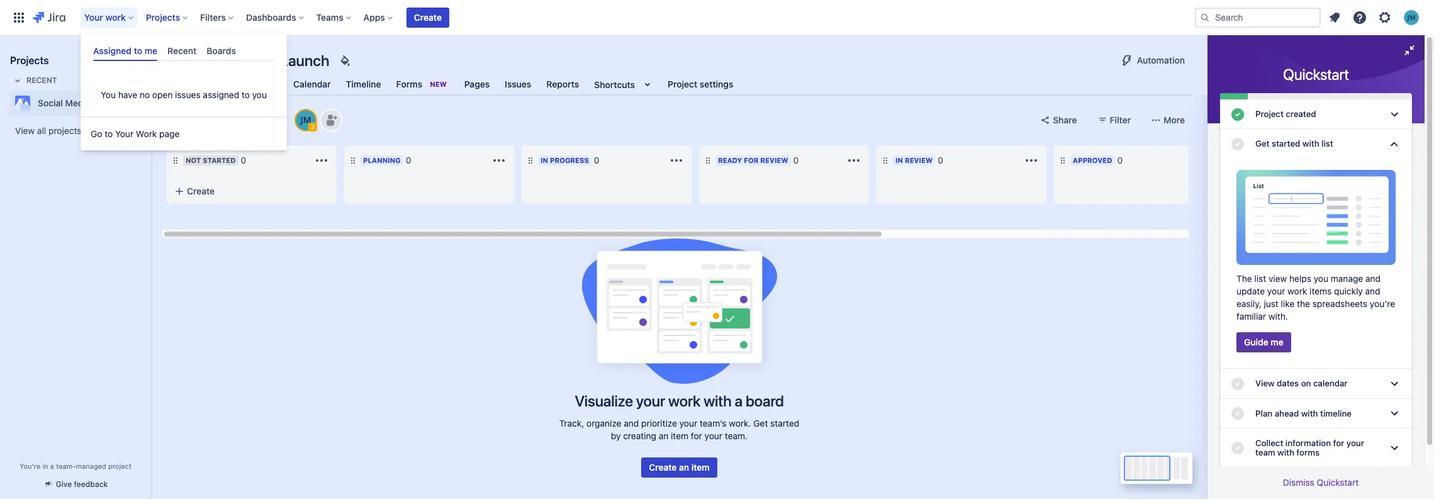 Task type: locate. For each thing, give the bounding box(es) containing it.
feedback
[[74, 480, 108, 489]]

create button right apps dropdown button
[[406, 7, 449, 27]]

familiar
[[1237, 311, 1266, 322]]

2 horizontal spatial for
[[1333, 438, 1345, 448]]

go
[[91, 129, 102, 139]]

project left settings
[[668, 79, 697, 89]]

1 horizontal spatial get
[[1256, 139, 1270, 149]]

create an item button
[[641, 458, 717, 478]]

ahead
[[1275, 408, 1299, 418]]

with up team's
[[704, 392, 732, 410]]

your down timeline
[[1347, 438, 1364, 448]]

1 checked image from the top
[[1230, 107, 1245, 122]]

1 vertical spatial quickstart
[[1317, 477, 1359, 488]]

item down track, organize and prioritize your team's work. get started by creating an item for your team.
[[691, 462, 710, 473]]

started
[[1272, 139, 1300, 149], [203, 156, 236, 164], [770, 418, 799, 429]]

0 down search board text box
[[241, 155, 246, 166]]

checked image
[[1230, 136, 1245, 152], [1230, 406, 1245, 421]]

filter button
[[1090, 110, 1139, 130]]

an inside track, organize and prioritize your team's work. get started by creating an item for your team.
[[659, 430, 669, 441]]

planning
[[363, 156, 401, 164]]

view left dates
[[1256, 379, 1275, 389]]

get
[[1256, 139, 1270, 149], [754, 418, 768, 429]]

teams
[[316, 12, 343, 22]]

started inside dropdown button
[[1272, 139, 1300, 149]]

0 vertical spatial checked image
[[1230, 136, 1245, 152]]

dashboards button
[[242, 7, 309, 27]]

0 vertical spatial project
[[668, 79, 697, 89]]

2 vertical spatial to
[[105, 129, 113, 139]]

2 horizontal spatial work
[[1288, 286, 1307, 297]]

0 vertical spatial get
[[1256, 139, 1270, 149]]

0 vertical spatial item
[[671, 430, 689, 441]]

for inside 'ready for review 0'
[[744, 156, 759, 164]]

item inside create an item button
[[691, 462, 710, 473]]

for down timeline
[[1333, 438, 1345, 448]]

list
[[263, 79, 278, 89]]

you're
[[1370, 299, 1395, 309]]

1 horizontal spatial projects
[[146, 12, 180, 22]]

0 vertical spatial social
[[191, 52, 232, 69]]

1 horizontal spatial item
[[691, 462, 710, 473]]

and up creating
[[624, 418, 639, 429]]

open
[[152, 89, 173, 100]]

0 horizontal spatial list
[[1255, 273, 1266, 284]]

go to your work page
[[91, 129, 180, 139]]

timeline
[[1320, 408, 1352, 418]]

2 in from the left
[[896, 156, 903, 164]]

collapse image
[[649, 153, 664, 168], [1004, 153, 1019, 168]]

0 right planning
[[406, 155, 411, 166]]

not started 0
[[186, 155, 246, 166]]

0 horizontal spatial to
[[105, 129, 113, 139]]

settings
[[700, 79, 733, 89]]

1 column actions menu image from the left
[[314, 153, 329, 168]]

work down helps
[[1288, 286, 1307, 297]]

1 horizontal spatial project
[[1256, 109, 1284, 119]]

you down list
[[252, 89, 267, 100]]

calendar
[[293, 79, 331, 89]]

quickstart up project created dropdown button
[[1283, 65, 1349, 83]]

and inside track, organize and prioritize your team's work. get started by creating an item for your team.
[[624, 418, 639, 429]]

0 vertical spatial recent
[[167, 45, 197, 56]]

creating
[[623, 430, 656, 441]]

3 0 from the left
[[594, 155, 599, 166]]

to right go
[[105, 129, 113, 139]]

media up view all projects link
[[65, 98, 90, 108]]

automation image
[[1119, 53, 1135, 68]]

page
[[159, 129, 180, 139]]

0 horizontal spatial get
[[754, 418, 768, 429]]

2 chevron image from the top
[[1387, 376, 1402, 391]]

track, organize and prioritize your team's work. get started by creating an item for your team.
[[559, 418, 799, 441]]

a up work.
[[735, 392, 743, 410]]

1 horizontal spatial column actions menu image
[[1024, 153, 1039, 168]]

1 horizontal spatial create button
[[406, 7, 449, 27]]

review
[[905, 156, 933, 164]]

1 vertical spatial project
[[1256, 109, 1284, 119]]

project for project settings
[[668, 79, 697, 89]]

0 vertical spatial quickstart
[[1283, 65, 1349, 83]]

create an item
[[649, 462, 710, 473]]

0 horizontal spatial launch
[[93, 98, 123, 108]]

1 checked image from the top
[[1230, 136, 1245, 152]]

collapse image
[[1181, 153, 1196, 168]]

search image
[[1200, 12, 1210, 22]]

social up view all projects
[[38, 98, 63, 108]]

me inside guide me button
[[1271, 337, 1284, 348]]

0 vertical spatial list
[[1322, 139, 1333, 149]]

minimize image
[[1402, 43, 1417, 58]]

list down project created dropdown button
[[1322, 139, 1333, 149]]

in inside in progress 0
[[541, 156, 548, 164]]

0 right 'review'
[[793, 155, 799, 166]]

forms
[[396, 79, 422, 89]]

1 vertical spatial an
[[679, 462, 689, 473]]

you
[[252, 89, 267, 100], [1314, 273, 1329, 284]]

banner containing your work
[[0, 0, 1434, 35]]

quickstart
[[1283, 65, 1349, 83], [1317, 477, 1359, 488]]

automation button
[[1112, 50, 1193, 70]]

0 horizontal spatial an
[[659, 430, 669, 441]]

tab list
[[88, 40, 279, 61], [159, 73, 1200, 96]]

for down team's
[[691, 430, 702, 441]]

0 horizontal spatial you
[[252, 89, 267, 100]]

3 checked image from the top
[[1230, 441, 1245, 456]]

helps
[[1290, 273, 1311, 284]]

projects left "filters"
[[146, 12, 180, 22]]

1 horizontal spatial for
[[744, 156, 759, 164]]

1 horizontal spatial me
[[1271, 337, 1284, 348]]

2 vertical spatial started
[[770, 418, 799, 429]]

1 horizontal spatial social
[[191, 52, 232, 69]]

track,
[[559, 418, 584, 429]]

0 horizontal spatial project
[[668, 79, 697, 89]]

work
[[105, 12, 126, 22], [1288, 286, 1307, 297], [668, 392, 701, 410]]

recent right collapse recent projects image at the top of the page
[[26, 76, 57, 85]]

1 horizontal spatial list
[[1322, 139, 1333, 149]]

0 vertical spatial to
[[134, 45, 142, 56]]

with
[[1303, 139, 1319, 149], [704, 392, 732, 410], [1301, 408, 1318, 418], [1278, 448, 1294, 458]]

create button down not started 0
[[167, 180, 337, 203]]

1 vertical spatial work
[[1288, 286, 1307, 297]]

1 vertical spatial started
[[203, 156, 236, 164]]

0 vertical spatial you
[[252, 89, 267, 100]]

list link
[[261, 73, 281, 96]]

checked image
[[1230, 107, 1245, 122], [1230, 376, 1245, 391], [1230, 441, 1245, 456]]

launch up go
[[93, 98, 123, 108]]

2 horizontal spatial to
[[242, 89, 250, 100]]

0 horizontal spatial social
[[38, 98, 63, 108]]

launch
[[280, 52, 330, 69], [93, 98, 123, 108]]

1 horizontal spatial your
[[115, 129, 134, 139]]

0
[[241, 155, 246, 166], [406, 155, 411, 166], [594, 155, 599, 166], [793, 155, 799, 166], [938, 155, 943, 166], [1117, 155, 1123, 166]]

collapse image for in progress 0
[[649, 153, 664, 168]]

your down team's
[[705, 430, 723, 441]]

1 vertical spatial launch
[[93, 98, 123, 108]]

1 vertical spatial a
[[50, 462, 54, 470]]

1 in from the left
[[541, 156, 548, 164]]

your profile and settings image
[[1404, 10, 1419, 25]]

projects up collapse recent projects image at the top of the page
[[10, 55, 49, 66]]

1 horizontal spatial view
[[1256, 379, 1275, 389]]

create right apps dropdown button
[[414, 12, 442, 22]]

2 horizontal spatial create
[[649, 462, 677, 473]]

me down projects "dropdown button"
[[145, 45, 157, 56]]

0 horizontal spatial create
[[187, 186, 215, 196]]

created
[[1286, 109, 1316, 119]]

an down 'prioritize'
[[659, 430, 669, 441]]

0 horizontal spatial for
[[691, 430, 702, 441]]

filters button
[[196, 7, 239, 27]]

0 vertical spatial media
[[235, 52, 277, 69]]

0 right approved
[[1117, 155, 1123, 166]]

started inside not started 0
[[203, 156, 236, 164]]

1 vertical spatial your
[[115, 129, 134, 139]]

issues link
[[502, 73, 534, 96]]

work up track, organize and prioritize your team's work. get started by creating an item for your team.
[[668, 392, 701, 410]]

0 horizontal spatial media
[[65, 98, 90, 108]]

Search board text field
[[167, 111, 263, 129]]

2 horizontal spatial column actions menu image
[[669, 153, 684, 168]]

2 collapse image from the left
[[1004, 153, 1019, 168]]

item
[[671, 430, 689, 441], [691, 462, 710, 473]]

1 horizontal spatial launch
[[280, 52, 330, 69]]

your inside dropdown button
[[84, 12, 103, 22]]

1 vertical spatial social media launch
[[38, 98, 123, 108]]

started right not
[[203, 156, 236, 164]]

1 vertical spatial create button
[[167, 180, 337, 203]]

1 vertical spatial media
[[65, 98, 90, 108]]

1 vertical spatial checked image
[[1230, 406, 1245, 421]]

1 vertical spatial list
[[1255, 273, 1266, 284]]

with right ahead
[[1301, 408, 1318, 418]]

1 vertical spatial and
[[1365, 286, 1381, 297]]

0 vertical spatial view
[[15, 125, 35, 136]]

project left created
[[1256, 109, 1284, 119]]

started for 0
[[203, 156, 236, 164]]

column actions menu image
[[314, 153, 329, 168], [492, 153, 507, 168], [669, 153, 684, 168]]

you're in a team-managed project
[[20, 462, 131, 470]]

checked image inside the 'collect information for your team with forms' dropdown button
[[1230, 441, 1245, 456]]

1 horizontal spatial you
[[1314, 273, 1329, 284]]

checked image down guide
[[1230, 376, 1245, 391]]

you up items
[[1314, 273, 1329, 284]]

0 vertical spatial your
[[84, 12, 103, 22]]

0 vertical spatial me
[[145, 45, 157, 56]]

checked image inside plan ahead with timeline dropdown button
[[1230, 406, 1245, 421]]

1 horizontal spatial in
[[896, 156, 903, 164]]

checked image for get
[[1230, 136, 1245, 152]]

with right team
[[1278, 448, 1294, 458]]

0 vertical spatial create button
[[406, 7, 449, 27]]

progress bar
[[1220, 93, 1412, 99]]

Search field
[[1195, 7, 1321, 27]]

chevron image
[[1387, 107, 1402, 122], [1387, 376, 1402, 391], [1387, 406, 1402, 421], [1387, 441, 1402, 456]]

2 vertical spatial create
[[649, 462, 677, 473]]

just
[[1264, 299, 1279, 309]]

a
[[735, 392, 743, 410], [50, 462, 54, 470]]

chevron image for plan ahead with timeline
[[1387, 406, 1402, 421]]

create down not
[[187, 186, 215, 196]]

checked image inside project created dropdown button
[[1230, 107, 1245, 122]]

0 horizontal spatial column actions menu image
[[846, 153, 862, 168]]

create down creating
[[649, 462, 677, 473]]

projects inside "dropdown button"
[[146, 12, 180, 22]]

me right guide
[[1271, 337, 1284, 348]]

1 vertical spatial item
[[691, 462, 710, 473]]

0 horizontal spatial started
[[203, 156, 236, 164]]

checked image left project created in the top of the page
[[1230, 107, 1245, 122]]

in left progress
[[541, 156, 548, 164]]

checked image left the 'plan'
[[1230, 406, 1245, 421]]

to for go to your work page
[[105, 129, 113, 139]]

shortcuts
[[594, 79, 635, 90]]

column actions menu image for in progress 0
[[669, 153, 684, 168]]

1 vertical spatial me
[[1271, 337, 1284, 348]]

1 vertical spatial you
[[1314, 273, 1329, 284]]

me
[[145, 45, 157, 56], [1271, 337, 1284, 348]]

chevron image inside plan ahead with timeline dropdown button
[[1387, 406, 1402, 421]]

2 checked image from the top
[[1230, 376, 1245, 391]]

filters
[[200, 12, 226, 22]]

checked image inside view dates on calendar dropdown button
[[1230, 376, 1245, 391]]

2 column actions menu image from the left
[[1024, 153, 1039, 168]]

your work button
[[80, 7, 138, 27]]

apps button
[[360, 7, 398, 27]]

get right work.
[[754, 418, 768, 429]]

get down project created in the top of the page
[[1256, 139, 1270, 149]]

in inside in review 0
[[896, 156, 903, 164]]

have
[[118, 89, 137, 100]]

checked image for collect
[[1230, 441, 1245, 456]]

1 horizontal spatial column actions menu image
[[492, 153, 507, 168]]

project inside tab list
[[668, 79, 697, 89]]

1 vertical spatial checked image
[[1230, 376, 1245, 391]]

view all projects link
[[10, 120, 141, 142]]

list inside dropdown button
[[1322, 139, 1333, 149]]

0 vertical spatial work
[[105, 12, 126, 22]]

0 vertical spatial create
[[414, 12, 442, 22]]

to down board
[[242, 89, 250, 100]]

2 vertical spatial and
[[624, 418, 639, 429]]

1 vertical spatial get
[[754, 418, 768, 429]]

view inside dropdown button
[[1256, 379, 1275, 389]]

for right ready
[[744, 156, 759, 164]]

0 right progress
[[594, 155, 599, 166]]

all
[[37, 125, 46, 136]]

quickstart right the "dismiss"
[[1317, 477, 1359, 488]]

your down view
[[1267, 286, 1285, 297]]

in progress 0
[[541, 155, 599, 166]]

checked image for plan
[[1230, 406, 1245, 421]]

1 column actions menu image from the left
[[846, 153, 862, 168]]

create button
[[406, 7, 449, 27], [167, 180, 337, 203]]

share
[[1053, 115, 1077, 125]]

for
[[744, 156, 759, 164], [691, 430, 702, 441], [1333, 438, 1345, 448]]

like
[[1281, 299, 1295, 309]]

ready
[[718, 156, 742, 164]]

0 right 'review' on the right of page
[[938, 155, 943, 166]]

your up "assigned"
[[84, 12, 103, 22]]

0 horizontal spatial item
[[671, 430, 689, 441]]

checked image left get started with list
[[1230, 136, 1245, 152]]

1 0 from the left
[[241, 155, 246, 166]]

1 horizontal spatial create
[[414, 12, 442, 22]]

item down 'prioritize'
[[671, 430, 689, 441]]

work inside dropdown button
[[105, 12, 126, 22]]

2 column actions menu image from the left
[[492, 153, 507, 168]]

apps
[[364, 12, 385, 22]]

social media launch up list
[[191, 52, 330, 69]]

project for project created
[[1256, 109, 1284, 119]]

0 horizontal spatial work
[[105, 12, 126, 22]]

get started with list
[[1256, 139, 1333, 149]]

3 column actions menu image from the left
[[669, 153, 684, 168]]

0 horizontal spatial column actions menu image
[[314, 153, 329, 168]]

launch up the calendar
[[280, 52, 330, 69]]

project created button
[[1220, 99, 1412, 129]]

item inside track, organize and prioritize your team's work. get started by creating an item for your team.
[[671, 430, 689, 441]]

0 horizontal spatial projects
[[10, 55, 49, 66]]

project inside dropdown button
[[1256, 109, 1284, 119]]

an down track, organize and prioritize your team's work. get started by creating an item for your team.
[[679, 462, 689, 473]]

dashboards
[[246, 12, 296, 22]]

jira image
[[33, 10, 65, 25], [33, 10, 65, 25]]

1 collapse image from the left
[[649, 153, 664, 168]]

social up summary
[[191, 52, 232, 69]]

with inside collect information for your team with forms
[[1278, 448, 1294, 458]]

your inside collect information for your team with forms
[[1347, 438, 1364, 448]]

column actions menu image
[[846, 153, 862, 168], [1024, 153, 1039, 168]]

media up list
[[235, 52, 277, 69]]

2 checked image from the top
[[1230, 406, 1245, 421]]

social media launch
[[191, 52, 330, 69], [38, 98, 123, 108]]

plan ahead with timeline
[[1256, 408, 1352, 418]]

and up you're
[[1365, 286, 1381, 297]]

more
[[1164, 115, 1185, 125]]

chevron image for project created
[[1387, 107, 1402, 122]]

spreadsheets
[[1313, 299, 1368, 309]]

your left work
[[115, 129, 134, 139]]

to right "assigned"
[[134, 45, 142, 56]]

and right manage
[[1366, 273, 1381, 284]]

manage
[[1331, 273, 1363, 284]]

1 horizontal spatial an
[[679, 462, 689, 473]]

4 0 from the left
[[793, 155, 799, 166]]

0 horizontal spatial create button
[[167, 180, 337, 203]]

view left all
[[15, 125, 35, 136]]

1 chevron image from the top
[[1387, 107, 1402, 122]]

social media launch up view all projects link
[[38, 98, 123, 108]]

work up "assigned"
[[105, 12, 126, 22]]

1 horizontal spatial started
[[770, 418, 799, 429]]

dismiss quickstart link
[[1283, 477, 1359, 488]]

view dates on calendar button
[[1220, 369, 1412, 399]]

a right in
[[50, 462, 54, 470]]

create
[[414, 12, 442, 22], [187, 186, 215, 196], [649, 462, 677, 473]]

0 horizontal spatial in
[[541, 156, 548, 164]]

column actions menu image for not started 0
[[314, 153, 329, 168]]

shortcuts button
[[592, 73, 658, 96]]

0 horizontal spatial a
[[50, 462, 54, 470]]

1 vertical spatial projects
[[10, 55, 49, 66]]

checked image left team
[[1230, 441, 1245, 456]]

0 vertical spatial started
[[1272, 139, 1300, 149]]

in left 'review' on the right of page
[[896, 156, 903, 164]]

with.
[[1269, 311, 1288, 322]]

2 vertical spatial checked image
[[1230, 441, 1245, 456]]

review
[[760, 156, 788, 164]]

visualize your work with a board
[[575, 392, 784, 410]]

list up update at the right bottom of page
[[1255, 273, 1266, 284]]

1 horizontal spatial collapse image
[[1004, 153, 1019, 168]]

3 chevron image from the top
[[1387, 406, 1402, 421]]

started down the board
[[770, 418, 799, 429]]

banner
[[0, 0, 1434, 35]]

1 horizontal spatial recent
[[167, 45, 197, 56]]

4 chevron image from the top
[[1387, 441, 1402, 456]]

1 vertical spatial tab list
[[159, 73, 1200, 96]]

started down project created in the top of the page
[[1272, 139, 1300, 149]]

the
[[1297, 299, 1310, 309]]

1 horizontal spatial work
[[668, 392, 701, 410]]

list inside 'the list view helps you manage and update your work items quickly and easily, just like the spreadsheets you're familiar with.'
[[1255, 273, 1266, 284]]

recent up summary
[[167, 45, 197, 56]]

plan
[[1256, 408, 1273, 418]]



Task type: vqa. For each thing, say whether or not it's contained in the screenshot.
23
no



Task type: describe. For each thing, give the bounding box(es) containing it.
visualize
[[575, 392, 633, 410]]

team's
[[700, 418, 727, 429]]

with down project created dropdown button
[[1303, 139, 1319, 149]]

dates
[[1277, 379, 1299, 389]]

your up 'prioritize'
[[636, 392, 665, 410]]

by
[[611, 430, 621, 441]]

1 vertical spatial to
[[242, 89, 250, 100]]

in review 0
[[896, 155, 943, 166]]

summary
[[169, 79, 208, 89]]

checked image for view
[[1230, 376, 1245, 391]]

work
[[136, 129, 157, 139]]

add people image
[[323, 113, 339, 128]]

team
[[1256, 448, 1275, 458]]

project
[[108, 462, 131, 470]]

get inside track, organize and prioritize your team's work. get started by creating an item for your team.
[[754, 418, 768, 429]]

collect information for your team with forms button
[[1220, 428, 1412, 468]]

chevron image for collect information for your team with forms
[[1387, 441, 1402, 456]]

managed
[[76, 462, 106, 470]]

calendar
[[1313, 379, 1348, 389]]

launch inside 'social media launch' link
[[93, 98, 123, 108]]

projects
[[48, 125, 81, 136]]

calendar link
[[291, 73, 333, 96]]

project created
[[1256, 109, 1316, 119]]

plan ahead with timeline button
[[1220, 399, 1412, 428]]

give feedback
[[56, 480, 108, 489]]

0 horizontal spatial social media launch
[[38, 98, 123, 108]]

work.
[[729, 418, 751, 429]]

create inside primary element
[[414, 12, 442, 22]]

board
[[223, 79, 248, 89]]

your inside 'the list view helps you manage and update your work items quickly and easily, just like the spreadsheets you're familiar with.'
[[1267, 286, 1285, 297]]

pages link
[[462, 73, 492, 96]]

approved
[[1073, 156, 1112, 164]]

update
[[1237, 286, 1265, 297]]

project settings link
[[665, 73, 736, 96]]

in
[[42, 462, 48, 470]]

0 horizontal spatial recent
[[26, 76, 57, 85]]

settings image
[[1378, 10, 1393, 25]]

give
[[56, 480, 72, 489]]

your down visualize your work with a board
[[679, 418, 697, 429]]

0 vertical spatial launch
[[280, 52, 330, 69]]

assigned
[[93, 45, 132, 56]]

issues
[[175, 89, 201, 100]]

for inside track, organize and prioritize your team's work. get started by creating an item for your team.
[[691, 430, 702, 441]]

create inside button
[[649, 462, 677, 473]]

items
[[1310, 286, 1332, 297]]

boards
[[207, 45, 236, 56]]

1 horizontal spatial media
[[235, 52, 277, 69]]

more button
[[1144, 110, 1193, 130]]

chevron image for view dates on calendar
[[1387, 376, 1402, 391]]

view for view dates on calendar
[[1256, 379, 1275, 389]]

view
[[1269, 273, 1287, 284]]

appswitcher icon image
[[11, 10, 26, 25]]

0 vertical spatial a
[[735, 392, 743, 410]]

6 0 from the left
[[1117, 155, 1123, 166]]

chevron image
[[1387, 136, 1402, 152]]

view all projects
[[15, 125, 81, 136]]

2 vertical spatial work
[[668, 392, 701, 410]]

for inside collect information for your team with forms
[[1333, 438, 1345, 448]]

summary link
[[166, 73, 211, 96]]

work inside 'the list view helps you manage and update your work items quickly and easily, just like the spreadsheets you're familiar with.'
[[1288, 286, 1307, 297]]

timeline link
[[343, 73, 384, 96]]

1 vertical spatial social
[[38, 98, 63, 108]]

your work
[[84, 12, 126, 22]]

you have no open issues assigned to you
[[101, 89, 267, 100]]

automation
[[1137, 55, 1185, 65]]

easily,
[[1237, 299, 1262, 309]]

5 0 from the left
[[938, 155, 943, 166]]

forms
[[1297, 448, 1320, 458]]

checked image for project
[[1230, 107, 1245, 122]]

collect
[[1256, 438, 1283, 448]]

organize
[[587, 418, 621, 429]]

get started with list button
[[1220, 129, 1412, 159]]

approved 0
[[1073, 155, 1123, 166]]

help image
[[1352, 10, 1368, 25]]

issues
[[505, 79, 531, 89]]

no
[[140, 89, 150, 100]]

set background color image
[[337, 53, 352, 68]]

share button
[[1033, 110, 1085, 130]]

view dates on calendar
[[1256, 379, 1348, 389]]

assigned to me
[[93, 45, 157, 56]]

collapse image for in review 0
[[1004, 153, 1019, 168]]

jeremy miller image
[[296, 110, 316, 130]]

guide me button
[[1237, 333, 1291, 353]]

1 horizontal spatial social media launch
[[191, 52, 330, 69]]

primary element
[[8, 0, 1195, 35]]

ready for review 0
[[718, 155, 799, 166]]

reports
[[546, 79, 579, 89]]

progress
[[550, 156, 589, 164]]

get inside dropdown button
[[1256, 139, 1270, 149]]

tab list containing assigned to me
[[88, 40, 279, 61]]

projects button
[[142, 7, 193, 27]]

in for in review 0
[[896, 156, 903, 164]]

team.
[[725, 430, 748, 441]]

create button inside primary element
[[406, 7, 449, 27]]

1 vertical spatial create
[[187, 186, 215, 196]]

quickly
[[1334, 286, 1363, 297]]

collapse recent projects image
[[10, 73, 25, 88]]

team-
[[56, 462, 76, 470]]

on
[[1301, 379, 1311, 389]]

guide
[[1244, 337, 1269, 348]]

you inside 'the list view helps you manage and update your work items quickly and easily, just like the spreadsheets you're familiar with.'
[[1314, 273, 1329, 284]]

in for in progress 0
[[541, 156, 548, 164]]

reports link
[[544, 73, 582, 96]]

board
[[746, 392, 784, 410]]

prioritize
[[641, 418, 677, 429]]

an inside button
[[679, 462, 689, 473]]

started inside track, organize and prioritize your team's work. get started by creating an item for your team.
[[770, 418, 799, 429]]

the
[[1237, 273, 1252, 284]]

tab list containing board
[[159, 73, 1200, 96]]

notifications image
[[1327, 10, 1342, 25]]

timeline
[[346, 79, 381, 89]]

social media launch link
[[10, 91, 136, 116]]

to for assigned to me
[[134, 45, 142, 56]]

not
[[186, 156, 201, 164]]

2 0 from the left
[[406, 155, 411, 166]]

pages
[[464, 79, 490, 89]]

0 vertical spatial and
[[1366, 273, 1381, 284]]

column actions menu image for 0
[[1024, 153, 1039, 168]]

column actions menu image for review
[[846, 153, 862, 168]]

filter
[[1110, 115, 1131, 125]]

assigned
[[203, 89, 239, 100]]

view for view all projects
[[15, 125, 35, 136]]

started for with
[[1272, 139, 1300, 149]]



